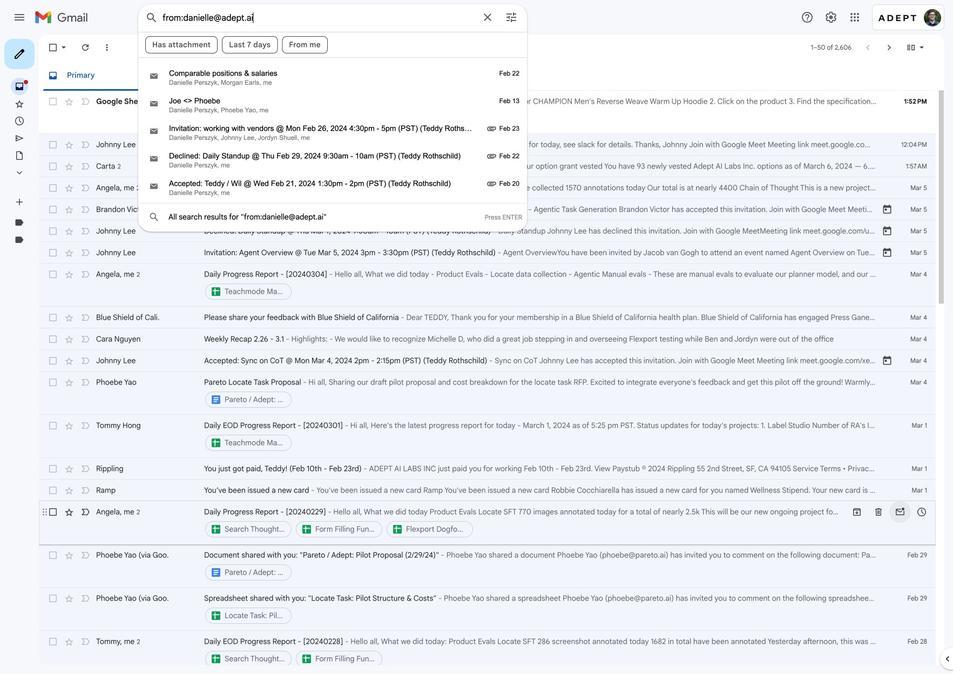 Task type: describe. For each thing, give the bounding box(es) containing it.
18 row from the top
[[39, 588, 936, 631]]

feb 13, 2024, 8:50 pm element
[[499, 97, 520, 105]]

3 cell from the top
[[204, 377, 882, 409]]

gmail image
[[35, 6, 93, 28]]

1 cell from the top
[[204, 96, 882, 129]]

feb 23, 2024, 10:27 am element
[[499, 125, 520, 132]]

2 row from the top
[[39, 134, 936, 156]]

accepted: teddy / wil @ wed feb 21, 2024 1:30pm - 2pm (pst) (teddy rothschild) element
[[169, 179, 473, 188]]

15 row from the top
[[39, 480, 936, 501]]

6 row from the top
[[39, 220, 936, 242]]

advanced search options image
[[501, 6, 522, 28]]

danielle perszyk, morgan earls, me element
[[169, 79, 485, 86]]

toggle split pane mode image
[[906, 42, 917, 53]]

7 row from the top
[[39, 242, 936, 264]]

refresh image
[[80, 42, 91, 53]]

declined: daily standup @ thu feb 29, 2024 9:30am - 10am (pst) (teddy rothschild) element
[[169, 152, 473, 160]]

danielle perszyk, johnny lee, jordyn shuell, me element
[[169, 134, 485, 142]]

12 row from the top
[[39, 372, 936, 415]]

feb 22, 2024, 4:38 pm element
[[499, 152, 520, 160]]

13 row from the top
[[39, 415, 936, 458]]

social tab
[[321, 70, 332, 81]]

more email options image
[[102, 42, 112, 53]]

2 calendar event image from the top
[[882, 247, 893, 258]]

primary tab
[[39, 60, 174, 91]]

6 cell from the top
[[204, 550, 882, 582]]

4 cell from the top
[[204, 420, 882, 453]]

14 row from the top
[[39, 458, 936, 480]]

9 row from the top
[[39, 307, 936, 328]]

support image
[[801, 11, 814, 24]]

search refinement toolbar list box
[[139, 32, 527, 57]]

11 row from the top
[[39, 350, 936, 372]]

more labels image
[[14, 167, 25, 178]]

7 cell from the top
[[204, 593, 882, 625]]



Task type: vqa. For each thing, say whether or not it's contained in the screenshot.
Details link
no



Task type: locate. For each thing, give the bounding box(es) containing it.
danielle perszyk, me element for accepted: teddy / wil @ wed feb 21, 2024 1:30pm - 2pm (pst) (teddy rothschild) element
[[169, 189, 485, 197]]

danielle perszyk, me element down accepted: teddy / wil @ wed feb 21, 2024 1:30pm - 2pm (pst) (teddy rothschild) element
[[169, 189, 485, 197]]

social image
[[321, 70, 332, 81]]

Search mail text field
[[163, 12, 475, 23]]

invite.ics image for feb 20, 2024, 1:11 pm element
[[487, 178, 498, 187]]

5 row from the top
[[39, 199, 936, 220]]

clear search image
[[477, 6, 499, 28]]

invitation: working with vendors @ mon feb 26, 2024 4:30pm - 5pm (pst) (teddy rothschild) element
[[169, 124, 473, 133]]

list box
[[139, 62, 527, 223]]

1 calendar event image from the top
[[882, 204, 893, 215]]

3 row from the top
[[39, 156, 936, 177]]

2 invite.ics image from the top
[[487, 178, 498, 187]]

heading
[[321, 70, 332, 81]]

1 danielle perszyk, me element from the top
[[169, 162, 485, 169]]

19 row from the top
[[39, 631, 936, 674]]

older image
[[884, 42, 895, 53]]

10 row from the top
[[39, 328, 936, 350]]

None search field
[[138, 4, 527, 232]]

16 row from the top
[[39, 501, 936, 544]]

promotions tab
[[176, 60, 312, 91]]

navigation
[[0, 35, 130, 674]]

1 vertical spatial invite.ics image
[[487, 178, 498, 187]]

toolbar
[[846, 507, 933, 517]]

1 row from the top
[[39, 91, 936, 134]]

settings image
[[825, 11, 838, 24]]

feb 22, 2024, 1:36 pm element
[[499, 70, 520, 77]]

row
[[39, 91, 936, 134], [39, 134, 936, 156], [39, 156, 936, 177], [39, 177, 936, 199], [39, 199, 936, 220], [39, 220, 936, 242], [39, 242, 936, 264], [39, 264, 936, 307], [39, 307, 936, 328], [39, 328, 936, 350], [39, 350, 936, 372], [39, 372, 936, 415], [39, 415, 936, 458], [39, 458, 936, 480], [39, 480, 936, 501], [39, 501, 936, 544], [39, 544, 936, 588], [39, 588, 936, 631], [39, 631, 936, 674]]

4 row from the top
[[39, 177, 936, 199]]

invite.ics image left feb 20, 2024, 1:11 pm element
[[487, 178, 498, 187]]

2 cell from the top
[[204, 269, 882, 301]]

2 danielle perszyk, me element from the top
[[169, 189, 485, 197]]

calendar event image down calendar event image
[[882, 247, 893, 258]]

search mail image
[[142, 8, 162, 28]]

8 cell from the top
[[204, 636, 882, 669]]

danielle perszyk, phoebe yao, me element
[[169, 106, 485, 114]]

main menu image
[[13, 11, 26, 24]]

calendar event image up calendar event image
[[882, 204, 893, 215]]

1 invite.ics image from the top
[[487, 123, 498, 132]]

0 vertical spatial calendar event image
[[882, 204, 893, 215]]

calendar event image
[[882, 204, 893, 215], [882, 247, 893, 258]]

calendar event image
[[882, 226, 893, 237]]

cell
[[204, 96, 882, 129], [204, 269, 882, 301], [204, 377, 882, 409], [204, 420, 882, 453], [204, 507, 846, 539], [204, 550, 882, 582], [204, 593, 882, 625], [204, 636, 882, 669]]

1 vertical spatial danielle perszyk, me element
[[169, 189, 485, 197]]

1 vertical spatial calendar event image
[[882, 247, 893, 258]]

tab list
[[39, 60, 945, 91]]

8 row from the top
[[39, 264, 936, 307]]

danielle perszyk, me element
[[169, 162, 485, 169], [169, 189, 485, 197]]

None checkbox
[[48, 161, 58, 172], [48, 183, 58, 193], [48, 204, 58, 215], [48, 226, 58, 237], [48, 269, 58, 280], [48, 312, 58, 323], [48, 377, 58, 388], [48, 463, 58, 474], [48, 485, 58, 496], [48, 507, 58, 517], [48, 550, 58, 561], [48, 593, 58, 604], [48, 636, 58, 647], [48, 161, 58, 172], [48, 183, 58, 193], [48, 204, 58, 215], [48, 226, 58, 237], [48, 269, 58, 280], [48, 312, 58, 323], [48, 377, 58, 388], [48, 463, 58, 474], [48, 485, 58, 496], [48, 507, 58, 517], [48, 550, 58, 561], [48, 593, 58, 604], [48, 636, 58, 647]]

5 cell from the top
[[204, 507, 846, 539]]

invite.ics image
[[487, 150, 498, 159]]

danielle perszyk, me element down 'declined: daily standup @ thu feb 29, 2024 9:30am - 10am (pst) (teddy rothschild)' element
[[169, 162, 485, 169]]

danielle perszyk, me element for 'declined: daily standup @ thu feb 29, 2024 9:30am - 10am (pst) (teddy rothschild)' element
[[169, 162, 485, 169]]

main content
[[39, 35, 945, 674]]

feb 20, 2024, 1:11 pm element
[[499, 180, 520, 187]]

0 vertical spatial invite.ics image
[[487, 123, 498, 132]]

17 row from the top
[[39, 544, 936, 588]]

None checkbox
[[48, 42, 58, 53], [48, 96, 58, 107], [48, 139, 58, 150], [48, 247, 58, 258], [48, 334, 58, 345], [48, 355, 58, 366], [48, 420, 58, 431], [48, 42, 58, 53], [48, 96, 58, 107], [48, 139, 58, 150], [48, 247, 58, 258], [48, 334, 58, 345], [48, 355, 58, 366], [48, 420, 58, 431]]

invite.ics image for the feb 23, 2024, 10:27 am element
[[487, 123, 498, 132]]

invite.ics image left the feb 23, 2024, 10:27 am element
[[487, 123, 498, 132]]

invite.ics image
[[487, 123, 498, 132], [487, 178, 498, 187]]

0 vertical spatial danielle perszyk, me element
[[169, 162, 485, 169]]



